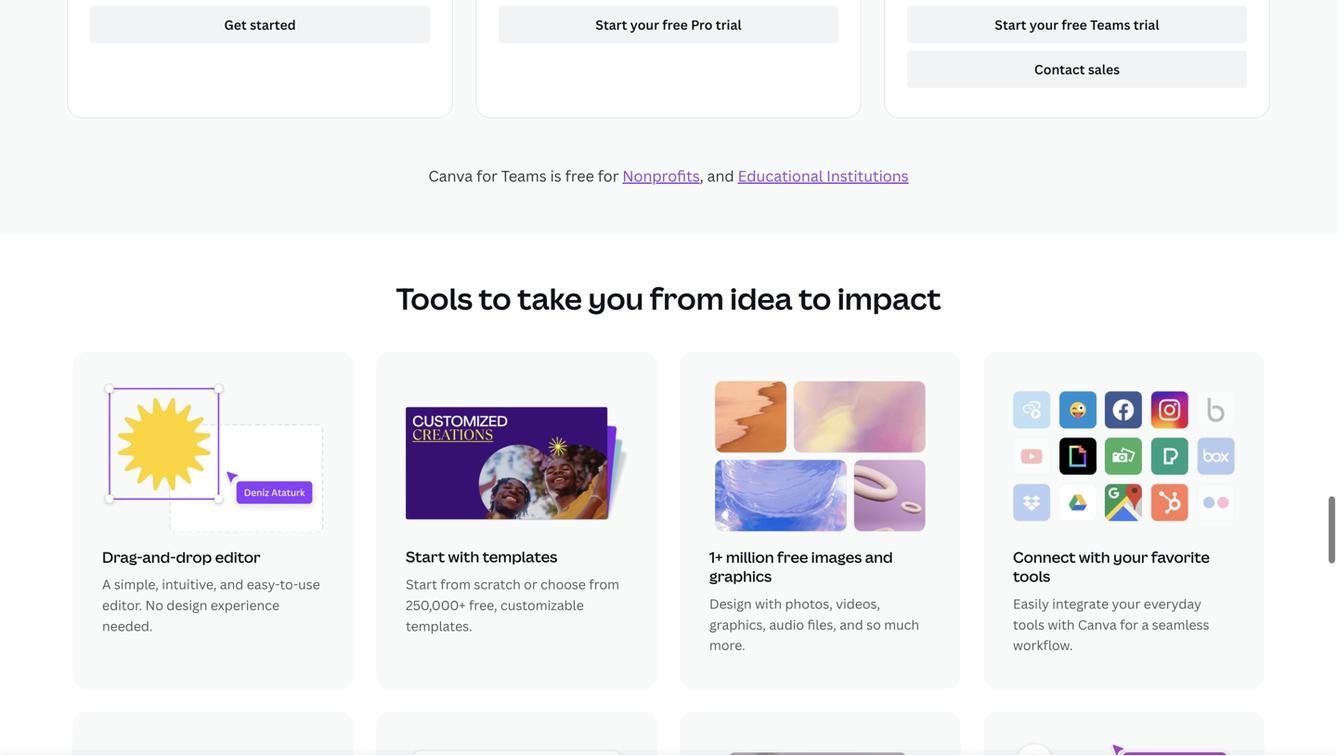 Task type: locate. For each thing, give the bounding box(es) containing it.
scratch
[[474, 576, 521, 593]]

0 vertical spatial start
[[406, 547, 445, 567]]

1 horizontal spatial canva
[[1079, 616, 1118, 634]]

free
[[566, 166, 595, 186], [778, 547, 809, 567]]

editor
[[215, 547, 261, 567]]

free right 'is'
[[566, 166, 595, 186]]

0 vertical spatial canva
[[429, 166, 473, 186]]

for
[[477, 166, 498, 186], [598, 166, 619, 186], [1121, 616, 1139, 634]]

for right 'is'
[[598, 166, 619, 186]]

images
[[812, 547, 863, 567]]

with up audio
[[755, 595, 782, 613]]

free inside 1+ million free images and graphics design with photos, videos, graphics, audio files, and so much more.
[[778, 547, 809, 567]]

design
[[167, 597, 208, 614]]

from for you
[[650, 278, 724, 319]]

0 horizontal spatial free
[[566, 166, 595, 186]]

0 horizontal spatial to
[[479, 278, 512, 319]]

from
[[650, 278, 724, 319], [441, 576, 471, 593], [589, 576, 620, 593]]

educational institutions link
[[738, 166, 909, 186]]

tools up the easily
[[1014, 566, 1051, 586]]

1+
[[710, 547, 723, 567]]

1 vertical spatial free
[[778, 547, 809, 567]]

to right idea
[[799, 278, 832, 319]]

nonprofits link
[[623, 166, 700, 186]]

intuitive,
[[162, 576, 217, 593]]

from right choose
[[589, 576, 620, 593]]

0 vertical spatial free
[[566, 166, 595, 186]]

templates
[[483, 547, 558, 567]]

0 horizontal spatial from
[[441, 576, 471, 593]]

for left a
[[1121, 616, 1139, 634]]

for left teams
[[477, 166, 498, 186]]

with
[[448, 547, 480, 567], [1080, 547, 1111, 567], [755, 595, 782, 613], [1048, 616, 1075, 634]]

and right ,
[[708, 166, 735, 186]]

to left take
[[479, 278, 512, 319]]

your right integrate
[[1113, 595, 1141, 613]]

2 tools from the top
[[1014, 616, 1045, 634]]

tools
[[1014, 566, 1051, 586], [1014, 616, 1045, 634]]

your left favorite
[[1114, 547, 1149, 567]]

2 horizontal spatial from
[[650, 278, 724, 319]]

graphics,
[[710, 616, 766, 634]]

and
[[708, 166, 735, 186], [866, 547, 893, 567], [220, 576, 244, 593], [840, 616, 864, 634]]

canva left teams
[[429, 166, 473, 186]]

from up 250,000+
[[441, 576, 471, 593]]

your
[[1114, 547, 1149, 567], [1113, 595, 1141, 613]]

1 vertical spatial tools
[[1014, 616, 1045, 634]]

easily
[[1014, 595, 1050, 613]]

tools down the easily
[[1014, 616, 1045, 634]]

250,000+
[[406, 596, 466, 614]]

1 start from the top
[[406, 547, 445, 567]]

canva down integrate
[[1079, 616, 1118, 634]]

templates.
[[406, 617, 473, 635]]

0 vertical spatial tools
[[1014, 566, 1051, 586]]

needed.
[[102, 617, 153, 635]]

1 horizontal spatial free
[[778, 547, 809, 567]]

0 horizontal spatial for
[[477, 166, 498, 186]]

from right you
[[650, 278, 724, 319]]

to
[[479, 278, 512, 319], [799, 278, 832, 319]]

1+ million free images and graphics design with photos, videos, graphics, audio files, and so much more.
[[710, 547, 920, 654]]

drag-and-drop editor a simple, intuitive, and easy-to-use editor. no design experience needed.
[[102, 547, 320, 635]]

from for start
[[441, 576, 471, 593]]

1 vertical spatial start
[[406, 576, 438, 593]]

impact
[[838, 278, 942, 319]]

experience
[[211, 597, 280, 614]]

teams
[[502, 166, 547, 186]]

take
[[518, 278, 582, 319]]

and up experience
[[220, 576, 244, 593]]

no
[[145, 597, 163, 614]]

canva
[[429, 166, 473, 186], [1079, 616, 1118, 634]]

with up scratch
[[448, 547, 480, 567]]

editor.
[[102, 597, 142, 614]]

start
[[406, 547, 445, 567], [406, 576, 438, 593]]

design
[[710, 595, 752, 613]]

1 horizontal spatial to
[[799, 278, 832, 319]]

with up workflow.
[[1048, 616, 1075, 634]]

1 vertical spatial canva
[[1079, 616, 1118, 634]]

with inside 1+ million free images and graphics design with photos, videos, graphics, audio files, and so much more.
[[755, 595, 782, 613]]

free right million
[[778, 547, 809, 567]]

2 horizontal spatial for
[[1121, 616, 1139, 634]]



Task type: describe. For each thing, give the bounding box(es) containing it.
a
[[102, 576, 111, 593]]

and inside drag-and-drop editor a simple, intuitive, and easy-to-use editor. no design experience needed.
[[220, 576, 244, 593]]

tools
[[396, 278, 473, 319]]

to-
[[280, 576, 298, 593]]

photos,
[[786, 595, 833, 613]]

and right images
[[866, 547, 893, 567]]

so
[[867, 616, 882, 634]]

easy-
[[247, 576, 280, 593]]

2 start from the top
[[406, 576, 438, 593]]

videos,
[[836, 595, 881, 613]]

drop
[[176, 547, 212, 567]]

nonprofits
[[623, 166, 700, 186]]

favorite
[[1152, 547, 1211, 567]]

canva for teams is free for nonprofits , and educational institutions
[[429, 166, 909, 186]]

educational
[[738, 166, 824, 186]]

with inside start with templates start from scratch or choose from 250,000+ free, customizable templates.
[[448, 547, 480, 567]]

idea
[[730, 278, 793, 319]]

graphics
[[710, 566, 772, 586]]

is
[[551, 166, 562, 186]]

tools to take you from idea to impact
[[396, 278, 942, 319]]

0 vertical spatial your
[[1114, 547, 1149, 567]]

free,
[[469, 596, 498, 614]]

connect with your favorite tools easily integrate your everyday tools with canva for a seamless workflow.
[[1014, 547, 1211, 654]]

connect
[[1014, 547, 1076, 567]]

integrate
[[1053, 595, 1110, 613]]

1 horizontal spatial from
[[589, 576, 620, 593]]

with up integrate
[[1080, 547, 1111, 567]]

million
[[726, 547, 774, 567]]

1 tools from the top
[[1014, 566, 1051, 586]]

0 horizontal spatial canva
[[429, 166, 473, 186]]

much
[[885, 616, 920, 634]]

choose
[[541, 576, 586, 593]]

you
[[589, 278, 644, 319]]

1 vertical spatial your
[[1113, 595, 1141, 613]]

1 to from the left
[[479, 278, 512, 319]]

for inside connect with your favorite tools easily integrate your everyday tools with canva for a seamless workflow.
[[1121, 616, 1139, 634]]

or
[[524, 576, 538, 593]]

files,
[[808, 616, 837, 634]]

and down 'videos,'
[[840, 616, 864, 634]]

start with templates start from scratch or choose from 250,000+ free, customizable templates.
[[406, 547, 620, 635]]

drag-
[[102, 547, 142, 567]]

1 horizontal spatial for
[[598, 166, 619, 186]]

use
[[298, 576, 320, 593]]

customizable
[[501, 596, 584, 614]]

a
[[1142, 616, 1150, 634]]

simple,
[[114, 576, 159, 593]]

everyday
[[1145, 595, 1202, 613]]

,
[[700, 166, 704, 186]]

more.
[[710, 637, 746, 654]]

seamless
[[1153, 616, 1210, 634]]

audio
[[770, 616, 805, 634]]

canva inside connect with your favorite tools easily integrate your everyday tools with canva for a seamless workflow.
[[1079, 616, 1118, 634]]

institutions
[[827, 166, 909, 186]]

and-
[[142, 547, 176, 567]]

workflow.
[[1014, 637, 1074, 654]]

2 to from the left
[[799, 278, 832, 319]]



Task type: vqa. For each thing, say whether or not it's contained in the screenshot.
Styles
no



